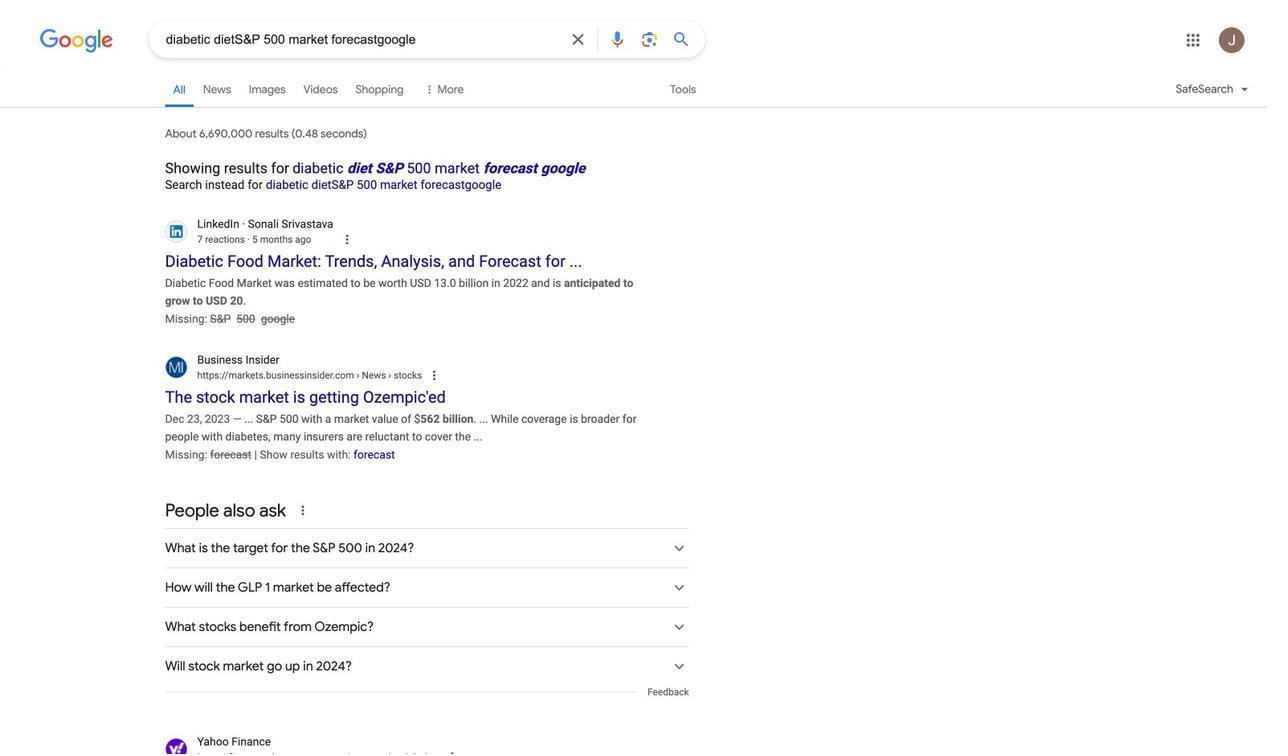 Task type: locate. For each thing, give the bounding box(es) containing it.
None search field
[[0, 20, 705, 58]]

None text field
[[197, 750, 440, 754], [310, 751, 440, 754], [197, 750, 440, 754], [310, 751, 440, 754]]

navigation
[[0, 71, 1268, 117]]

Search text field
[[166, 31, 559, 51]]

None text field
[[197, 232, 311, 247], [197, 368, 422, 383], [354, 370, 422, 381], [197, 232, 311, 247], [197, 368, 422, 383], [354, 370, 422, 381]]

search by image image
[[640, 30, 660, 49]]

heading
[[165, 155, 689, 192]]

google image
[[40, 29, 114, 53]]



Task type: describe. For each thing, give the bounding box(es) containing it.
search by voice image
[[608, 30, 627, 49]]



Task type: vqa. For each thing, say whether or not it's contained in the screenshot.
Search by image on the top of the page
yes



